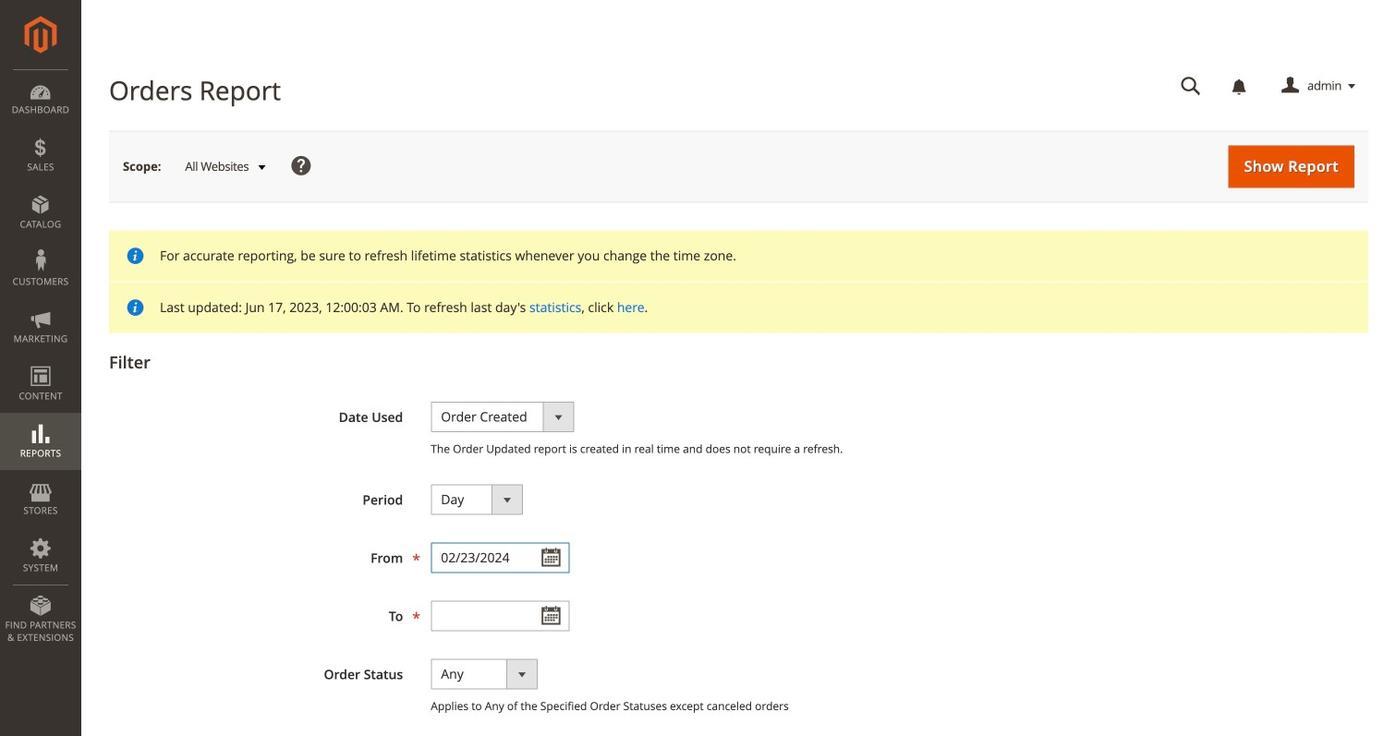 Task type: locate. For each thing, give the bounding box(es) containing it.
None text field
[[1168, 70, 1214, 103], [431, 543, 569, 573], [431, 601, 569, 632], [1168, 70, 1214, 103], [431, 543, 569, 573], [431, 601, 569, 632]]

menu bar
[[0, 69, 81, 654]]

magento admin panel image
[[24, 16, 57, 54]]



